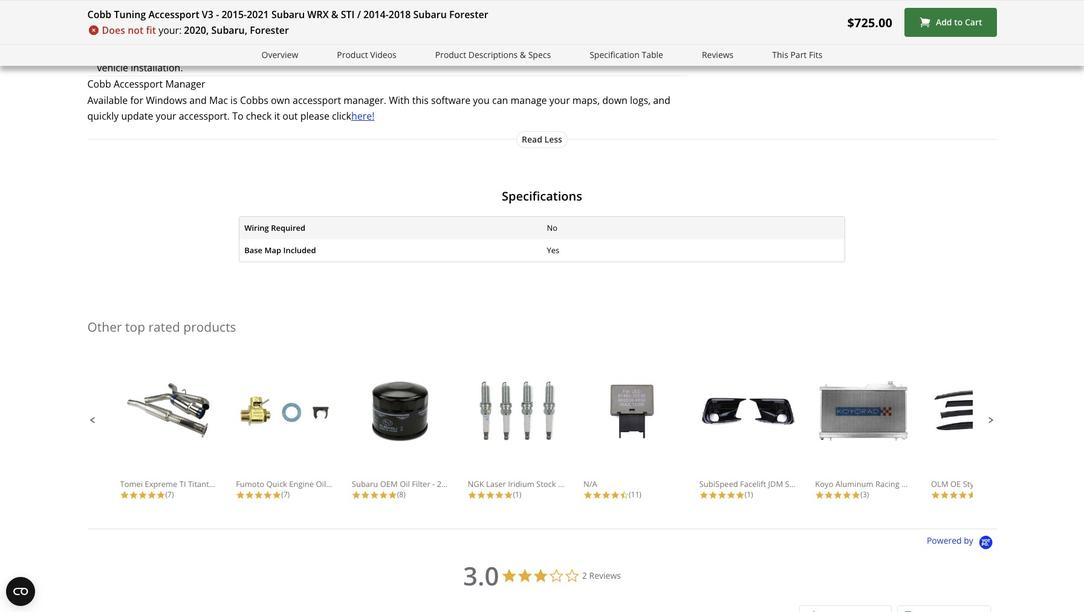 Task type: locate. For each thing, give the bounding box(es) containing it.
1 vertical spatial reviews
[[590, 571, 621, 582]]

subaru inside subaru oem oil filter - 2015+ wrx link
[[352, 479, 378, 490]]

half star image
[[620, 491, 629, 500]]

accessport
[[149, 8, 199, 21], [138, 13, 187, 26], [114, 78, 163, 91]]

jdm
[[769, 479, 783, 490]]

cobb up available
[[87, 78, 111, 91]]

1 (1) from the left
[[513, 490, 522, 500]]

base map included
[[245, 245, 316, 256]]

maps
[[216, 29, 242, 42], [323, 29, 349, 42]]

available for windows and mac is cobbs own accessport manager. with this software you can manage your maps, down logs, and quickly update your accessport. to check it out please click
[[87, 93, 671, 123]]

0 horizontal spatial be
[[326, 13, 338, 26]]

oil left drain
[[316, 479, 326, 490]]

we
[[230, 45, 243, 58]]

oil inside 'link'
[[316, 479, 326, 490]]

for inside with the accessport you have a product which can be unmarried from your vehicle and be reused in another! *stage 1 and 2 wrx 6mt maps and stage 1 cvt maps are available! *as with all handheld tuners, we recommend that you connect the device to your computer and check for updates prior to vehicle installation.
[[559, 45, 572, 58]]

(7) for quick
[[281, 490, 290, 500]]

1 horizontal spatial oil
[[400, 479, 410, 490]]

from
[[390, 13, 412, 26]]

accessport up your:
[[149, 8, 199, 21]]

here! link
[[351, 109, 375, 123]]

1 horizontal spatial 1
[[294, 29, 300, 42]]

vehicle up computer
[[438, 13, 469, 26]]

11 star image from the left
[[486, 491, 495, 500]]

in
[[539, 13, 548, 26]]

1 left fit
[[131, 29, 137, 42]]

oe
[[951, 479, 961, 490]]

1 (7) from the left
[[165, 490, 174, 500]]

read
[[522, 133, 543, 145]]

1 horizontal spatial wrx
[[308, 8, 329, 21]]

2 oil from the left
[[400, 479, 410, 490]]

0 horizontal spatial can
[[308, 13, 324, 26]]

included
[[283, 245, 316, 256]]

(7) right back...
[[281, 490, 290, 500]]

2 inside with the accessport you have a product which can be unmarried from your vehicle and be reused in another! *stage 1 and 2 wrx 6mt maps and stage 1 cvt maps are available! *as with all handheld tuners, we recommend that you connect the device to your computer and check for updates prior to vehicle installation.
[[160, 29, 166, 42]]

wrx inside with the accessport you have a product which can be unmarried from your vehicle and be reused in another! *stage 1 and 2 wrx 6mt maps and stage 1 cvt maps are available! *as with all handheld tuners, we recommend that you connect the device to your computer and check for updates prior to vehicle installation.
[[168, 29, 191, 42]]

to right prior
[[639, 45, 648, 58]]

style...
[[786, 479, 809, 490]]

1 horizontal spatial the
[[381, 45, 396, 58]]

2 product from the left
[[435, 49, 467, 60]]

1 vertical spatial vehicle
[[97, 61, 128, 74]]

overview
[[262, 49, 298, 60]]

fumoto quick engine oil drain valve...
[[236, 479, 376, 490]]

1 vertical spatial can
[[492, 93, 508, 107]]

n/a link
[[584, 379, 681, 490]]

1 horizontal spatial 7 total reviews element
[[236, 490, 333, 500]]

a
[[233, 13, 238, 26]]

you up 6mt
[[189, 13, 206, 26]]

0 vertical spatial you
[[189, 13, 206, 26]]

0 vertical spatial the
[[120, 13, 135, 26]]

0 vertical spatial cobb
[[87, 8, 112, 21]]

7 total reviews element
[[120, 490, 217, 500], [236, 490, 333, 500]]

fit
[[146, 24, 156, 37]]

available!
[[370, 29, 417, 42]]

(11)
[[629, 490, 642, 500]]

heat
[[558, 479, 576, 490]]

1 horizontal spatial for
[[559, 45, 572, 58]]

top
[[125, 319, 145, 336]]

quickly
[[87, 109, 119, 123]]

0 horizontal spatial (7)
[[165, 490, 174, 500]]

products
[[183, 319, 236, 336]]

12 star image from the left
[[495, 491, 504, 500]]

- right the v3
[[216, 8, 219, 21]]

forester down 2021 on the top
[[250, 24, 289, 37]]

oil right oem
[[400, 479, 410, 490]]

vehicle down the '*as'
[[97, 61, 128, 74]]

1 vertical spatial with
[[389, 93, 410, 107]]

maps left "are"
[[323, 29, 349, 42]]

product right device at top
[[435, 49, 467, 60]]

manager.
[[344, 93, 387, 107]]

accessport inside with the accessport you have a product which can be unmarried from your vehicle and be reused in another! *stage 1 and 2 wrx 6mt maps and stage 1 cvt maps are available! *as with all handheld tuners, we recommend that you connect the device to your computer and check for updates prior to vehicle installation.
[[138, 13, 187, 26]]

5 star image from the left
[[361, 491, 370, 500]]

/
[[357, 8, 361, 21]]

- right filter
[[433, 479, 435, 490]]

cobb for cobb tuning accessport v3  - 2015-2021 subaru wrx & sti / 2014-2018 subaru forester
[[87, 8, 112, 21]]

recommend
[[246, 45, 301, 58]]

specification table
[[590, 49, 664, 60]]

oil
[[316, 479, 326, 490], [400, 479, 410, 490]]

ngk
[[468, 479, 484, 490]]

- for 2015-
[[216, 8, 219, 21]]

8 total reviews element
[[352, 490, 449, 500]]

it
[[274, 109, 280, 123]]

ti
[[180, 479, 186, 490]]

your left "maps,"
[[550, 93, 570, 107]]

(3)
[[861, 490, 870, 500]]

2 1 total reviews element from the left
[[700, 490, 797, 500]]

with
[[116, 45, 135, 58]]

1 left cvt
[[294, 29, 300, 42]]

9 star image from the left
[[593, 491, 602, 500]]

0 vertical spatial wrx
[[308, 8, 329, 21]]

1 1 total reviews element from the left
[[468, 490, 565, 500]]

6 star image from the left
[[388, 491, 397, 500]]

... left oe
[[938, 479, 944, 490]]

2 be from the left
[[491, 13, 503, 26]]

1 horizontal spatial check
[[531, 45, 557, 58]]

(8)
[[397, 490, 406, 500]]

2 (7) from the left
[[281, 490, 290, 500]]

and up computer
[[472, 13, 489, 26]]

0 horizontal spatial check
[[246, 109, 272, 123]]

0 vertical spatial with
[[97, 13, 118, 26]]

& left specs
[[520, 49, 526, 60]]

2 horizontal spatial to
[[955, 16, 963, 28]]

1 horizontal spatial subaru
[[352, 479, 378, 490]]

olm oe style rain guards -...
[[932, 479, 1039, 490]]

wrx up the handheld
[[168, 29, 191, 42]]

(7) left ti
[[165, 490, 174, 500]]

accessport up the handheld
[[138, 13, 187, 26]]

0 horizontal spatial forester
[[250, 24, 289, 37]]

-
[[216, 8, 219, 21], [433, 479, 435, 490], [935, 479, 938, 490], [1030, 479, 1032, 490]]

6mt
[[193, 29, 213, 42]]

star image
[[120, 491, 129, 500], [129, 491, 138, 500], [138, 491, 147, 500], [156, 491, 165, 500], [236, 491, 245, 500], [245, 491, 254, 500], [352, 491, 361, 500], [370, 491, 379, 500], [379, 491, 388, 500], [468, 491, 477, 500], [486, 491, 495, 500], [495, 491, 504, 500], [504, 491, 513, 500], [602, 491, 611, 500], [611, 491, 620, 500], [709, 491, 718, 500], [727, 491, 736, 500], [816, 491, 825, 500], [825, 491, 834, 500], [834, 491, 843, 500], [843, 491, 852, 500], [852, 491, 861, 500], [932, 491, 941, 500], [941, 491, 950, 500], [959, 491, 968, 500], [968, 491, 977, 500]]

0 vertical spatial check
[[531, 45, 557, 58]]

wrx right 2015+
[[462, 479, 478, 490]]

star image
[[147, 491, 156, 500], [254, 491, 263, 500], [263, 491, 272, 500], [272, 491, 281, 500], [361, 491, 370, 500], [388, 491, 397, 500], [477, 491, 486, 500], [584, 491, 593, 500], [593, 491, 602, 500], [700, 491, 709, 500], [718, 491, 727, 500], [736, 491, 745, 500], [950, 491, 959, 500]]

cobb for cobb accessport manager
[[87, 78, 111, 91]]

manager
[[165, 78, 205, 91]]

- right radiator
[[935, 479, 938, 490]]

to right device at top
[[430, 45, 439, 58]]

your:
[[159, 24, 182, 37]]

connect
[[343, 45, 379, 58]]

maps,
[[573, 93, 600, 107]]

(1) right laser on the left of the page
[[513, 490, 522, 500]]

and down "reused"
[[511, 45, 529, 58]]

for up update
[[130, 93, 143, 107]]

2 horizontal spatial you
[[473, 93, 490, 107]]

olm
[[932, 479, 949, 490]]

17 star image from the left
[[727, 491, 736, 500]]

1 horizontal spatial you
[[324, 45, 340, 58]]

*stage
[[97, 29, 129, 42]]

0 horizontal spatial for
[[130, 93, 143, 107]]

2 star image from the left
[[129, 491, 138, 500]]

1 total reviews element
[[468, 490, 565, 500], [700, 490, 797, 500]]

2 (1) from the left
[[745, 490, 754, 500]]

(7)
[[165, 490, 174, 500], [281, 490, 290, 500]]

2 1 from the left
[[294, 29, 300, 42]]

1 horizontal spatial ...
[[1032, 479, 1039, 490]]

1 horizontal spatial (7)
[[281, 490, 290, 500]]

can left the 'manage'
[[492, 93, 508, 107]]

for right specs
[[559, 45, 572, 58]]

1 horizontal spatial 1 total reviews element
[[700, 490, 797, 500]]

7 total reviews element for expreme
[[120, 490, 217, 500]]

0 horizontal spatial (1)
[[513, 490, 522, 500]]

1 horizontal spatial &
[[520, 49, 526, 60]]

0 horizontal spatial product
[[337, 49, 368, 60]]

cobb up does
[[87, 8, 112, 21]]

1 vertical spatial wrx
[[168, 29, 191, 42]]

can up cvt
[[308, 13, 324, 26]]

subaru,
[[211, 24, 247, 37]]

wrx up cvt
[[308, 8, 329, 21]]

2
[[160, 29, 166, 42], [583, 571, 587, 582]]

1 horizontal spatial be
[[491, 13, 503, 26]]

0 horizontal spatial 1 total reviews element
[[468, 490, 565, 500]]

check down cobbs
[[246, 109, 272, 123]]

(1) for laser
[[513, 490, 522, 500]]

7 star image from the left
[[477, 491, 486, 500]]

can inside with the accessport you have a product which can be unmarried from your vehicle and be reused in another! *stage 1 and 2 wrx 6mt maps and stage 1 cvt maps are available! *as with all handheld tuners, we recommend that you connect the device to your computer and check for updates prior to vehicle installation.
[[308, 13, 324, 26]]

product down "are"
[[337, 49, 368, 60]]

0 vertical spatial reviews
[[702, 49, 734, 60]]

reviews
[[702, 49, 734, 60], [590, 571, 621, 582]]

with inside with the accessport you have a product which can be unmarried from your vehicle and be reused in another! *stage 1 and 2 wrx 6mt maps and stage 1 cvt maps are available! *as with all handheld tuners, we recommend that you connect the device to your computer and check for updates prior to vehicle installation.
[[97, 13, 118, 26]]

for inside available for windows and mac is cobbs own accessport manager. with this software you can manage your maps, down logs, and quickly update your accessport. to check it out please click
[[130, 93, 143, 107]]

0 horizontal spatial with
[[97, 13, 118, 26]]

forester up computer
[[449, 8, 489, 21]]

2 reviews
[[583, 571, 621, 582]]

0 horizontal spatial oil
[[316, 479, 326, 490]]

be left the sti
[[326, 13, 338, 26]]

20 star image from the left
[[834, 491, 843, 500]]

this part fits link
[[773, 48, 823, 62]]

0 vertical spatial can
[[308, 13, 324, 26]]

your down windows
[[156, 109, 176, 123]]

the down available!
[[381, 45, 396, 58]]

table
[[642, 49, 664, 60]]

2 maps from the left
[[323, 29, 349, 42]]

0 vertical spatial 2
[[160, 29, 166, 42]]

2 ... from the left
[[1032, 479, 1039, 490]]

2 cobb from the top
[[87, 78, 111, 91]]

specs
[[529, 49, 551, 60]]

18 star image from the left
[[816, 491, 825, 500]]

- for ...
[[935, 479, 938, 490]]

0 horizontal spatial vehicle
[[97, 61, 128, 74]]

subaru up 'stage'
[[272, 8, 305, 21]]

0 horizontal spatial ...
[[938, 479, 944, 490]]

have
[[209, 13, 230, 26]]

3 star image from the left
[[263, 491, 272, 500]]

0 horizontal spatial 1
[[131, 29, 137, 42]]

0 horizontal spatial wrx
[[168, 29, 191, 42]]

... right guards on the bottom right of the page
[[1032, 479, 1039, 490]]

*as
[[97, 45, 113, 58]]

titantium
[[188, 479, 223, 490]]

with left this
[[389, 93, 410, 107]]

your right from
[[415, 13, 436, 26]]

1 product from the left
[[337, 49, 368, 60]]

to right add
[[955, 16, 963, 28]]

(1) left the jdm
[[745, 490, 754, 500]]

1 horizontal spatial (1)
[[745, 490, 754, 500]]

2 7 total reviews element from the left
[[236, 490, 333, 500]]

subaru left oem
[[352, 479, 378, 490]]

1 horizontal spatial maps
[[323, 29, 349, 42]]

guards
[[1001, 479, 1028, 490]]

1 horizontal spatial forester
[[449, 8, 489, 21]]

8 star image from the left
[[584, 491, 593, 500]]

check down in at the top
[[531, 45, 557, 58]]

1 horizontal spatial product
[[435, 49, 467, 60]]

1 vertical spatial check
[[246, 109, 272, 123]]

maps down a
[[216, 29, 242, 42]]

accessport
[[293, 93, 341, 107]]

1 maps from the left
[[216, 29, 242, 42]]

1 vertical spatial you
[[324, 45, 340, 58]]

subaru right from
[[414, 8, 447, 21]]

specification
[[590, 49, 640, 60]]

0 horizontal spatial &
[[331, 8, 339, 21]]

with up *stage
[[97, 13, 118, 26]]

0 vertical spatial vehicle
[[438, 13, 469, 26]]

1 7 total reviews element from the left
[[120, 490, 217, 500]]

1 horizontal spatial 2
[[583, 571, 587, 582]]

1 star image from the left
[[147, 491, 156, 500]]

14 star image from the left
[[602, 491, 611, 500]]

19 star image from the left
[[825, 491, 834, 500]]

2 vertical spatial you
[[473, 93, 490, 107]]

2 horizontal spatial wrx
[[462, 479, 478, 490]]

0 horizontal spatial reviews
[[590, 571, 621, 582]]

tomei
[[120, 479, 143, 490]]

videos
[[370, 49, 397, 60]]

1 cobb from the top
[[87, 8, 112, 21]]

1 vertical spatial the
[[381, 45, 396, 58]]

you right the software
[[473, 93, 490, 107]]

ngk laser iridium stock heat range... link
[[468, 379, 607, 490]]

& left the sti
[[331, 8, 339, 21]]

you
[[189, 13, 206, 26], [324, 45, 340, 58], [473, 93, 490, 107]]

1 horizontal spatial can
[[492, 93, 508, 107]]

1 vertical spatial cobb
[[87, 78, 111, 91]]

please
[[300, 109, 330, 123]]

subaru
[[272, 8, 305, 21], [414, 8, 447, 21], [352, 479, 378, 490]]

0 vertical spatial for
[[559, 45, 572, 58]]

3.0 star rating element
[[463, 559, 499, 593]]

0 horizontal spatial maps
[[216, 29, 242, 42]]

expreme
[[145, 479, 177, 490]]

does not fit your: 2020, subaru, forester
[[102, 24, 289, 37]]

2 horizontal spatial subaru
[[414, 8, 447, 21]]

out
[[283, 109, 298, 123]]

1
[[131, 29, 137, 42], [294, 29, 300, 42]]

and up accessport.
[[190, 93, 207, 107]]

ngk laser iridium stock heat range...
[[468, 479, 607, 490]]

1 horizontal spatial with
[[389, 93, 410, 107]]

does
[[102, 24, 125, 37]]

0 horizontal spatial 7 total reviews element
[[120, 490, 217, 500]]

10 star image from the left
[[700, 491, 709, 500]]

for
[[559, 45, 572, 58], [130, 93, 143, 107]]

powered by
[[927, 536, 976, 547]]

product videos
[[337, 49, 397, 60]]

you right the that
[[324, 45, 340, 58]]

1 vertical spatial for
[[130, 93, 143, 107]]

the up *stage
[[120, 13, 135, 26]]

this part fits
[[773, 49, 823, 60]]

1 star image from the left
[[120, 491, 129, 500]]

7 total reviews element for quick
[[236, 490, 333, 500]]

not
[[128, 24, 144, 37]]

less
[[545, 133, 563, 145]]

1 oil from the left
[[316, 479, 326, 490]]

0 horizontal spatial you
[[189, 13, 206, 26]]

be left "reused"
[[491, 13, 503, 26]]

0 horizontal spatial 2
[[160, 29, 166, 42]]

- for 2015+
[[433, 479, 435, 490]]

subispeed
[[700, 479, 738, 490]]

vehicle
[[438, 13, 469, 26], [97, 61, 128, 74]]

0 vertical spatial forester
[[449, 8, 489, 21]]

5 star image from the left
[[236, 491, 245, 500]]



Task type: vqa. For each thing, say whether or not it's contained in the screenshot.


Task type: describe. For each thing, give the bounding box(es) containing it.
0 horizontal spatial to
[[430, 45, 439, 58]]

22 star image from the left
[[852, 491, 861, 500]]

add to cart
[[936, 16, 983, 28]]

accessport for v3
[[149, 8, 199, 21]]

24 star image from the left
[[941, 491, 950, 500]]

6 star image from the left
[[245, 491, 254, 500]]

2018
[[389, 8, 411, 21]]

powered by link
[[927, 536, 997, 551]]

valve...
[[350, 479, 376, 490]]

tomei expreme ti titantium cat-back...
[[120, 479, 264, 490]]

koyo aluminum racing radiator -...
[[816, 479, 944, 490]]

map
[[265, 245, 281, 256]]

update
[[121, 109, 153, 123]]

computer
[[465, 45, 509, 58]]

cart
[[965, 16, 983, 28]]

by
[[964, 536, 974, 547]]

accessport for you
[[138, 13, 187, 26]]

stock
[[537, 479, 556, 490]]

facelift
[[741, 479, 767, 490]]

and down product
[[245, 29, 263, 42]]

olm oe style rain guards -... link
[[932, 379, 1039, 490]]

check inside available for windows and mac is cobbs own accessport manager. with this software you can manage your maps, down logs, and quickly update your accessport. to check it out please click
[[246, 109, 272, 123]]

4 star image from the left
[[156, 491, 165, 500]]

wiring
[[245, 223, 269, 233]]

1 vertical spatial &
[[520, 49, 526, 60]]

25 star image from the left
[[959, 491, 968, 500]]

down
[[603, 93, 628, 107]]

this
[[412, 93, 429, 107]]

21 star image from the left
[[843, 491, 852, 500]]

1 vertical spatial 2
[[583, 571, 587, 582]]

stage
[[266, 29, 292, 42]]

4 star image from the left
[[272, 491, 281, 500]]

koyo aluminum racing radiator -... link
[[816, 379, 944, 490]]

13 star image from the left
[[950, 491, 959, 500]]

rain
[[983, 479, 999, 490]]

you inside available for windows and mac is cobbs own accessport manager. with this software you can manage your maps, down logs, and quickly update your accessport. to check it out please click
[[473, 93, 490, 107]]

product for product videos
[[337, 49, 368, 60]]

engine
[[289, 479, 314, 490]]

2 vertical spatial wrx
[[462, 479, 478, 490]]

2014-
[[364, 8, 389, 21]]

product for product descriptions & specs
[[435, 49, 467, 60]]

is
[[231, 93, 238, 107]]

add
[[936, 16, 953, 28]]

back...
[[240, 479, 264, 490]]

another!
[[550, 13, 589, 26]]

specifications
[[502, 188, 583, 205]]

unmarried
[[340, 13, 388, 26]]

oem
[[380, 479, 398, 490]]

manage
[[511, 93, 547, 107]]

other
[[87, 319, 122, 336]]

subispeed facelift jdm style... link
[[700, 379, 809, 490]]

v3
[[202, 8, 214, 21]]

add to cart button
[[905, 8, 997, 37]]

subaru oem oil filter - 2015+ wrx
[[352, 479, 478, 490]]

which
[[279, 13, 305, 26]]

accessport down installation.
[[114, 78, 163, 91]]

1 horizontal spatial to
[[639, 45, 648, 58]]

1 1 from the left
[[131, 29, 137, 42]]

11 star image from the left
[[718, 491, 727, 500]]

tomei expreme ti titantium cat-back... link
[[120, 379, 264, 490]]

are
[[352, 29, 367, 42]]

10 star image from the left
[[468, 491, 477, 500]]

cat-
[[225, 479, 240, 490]]

logs,
[[630, 93, 651, 107]]

0 vertical spatial &
[[331, 8, 339, 21]]

2015-
[[222, 8, 247, 21]]

13 star image from the left
[[504, 491, 513, 500]]

filter
[[412, 479, 431, 490]]

racing
[[876, 479, 900, 490]]

can inside available for windows and mac is cobbs own accessport manager. with this software you can manage your maps, down logs, and quickly update your accessport. to check it out please click
[[492, 93, 508, 107]]

1 vertical spatial forester
[[250, 24, 289, 37]]

tuners,
[[196, 45, 228, 58]]

check inside with the accessport you have a product which can be unmarried from your vehicle and be reused in another! *stage 1 and 2 wrx 6mt maps and stage 1 cvt maps are available! *as with all handheld tuners, we recommend that you connect the device to your computer and check for updates prior to vehicle installation.
[[531, 45, 557, 58]]

own
[[271, 93, 290, 107]]

12 star image from the left
[[736, 491, 745, 500]]

here!
[[351, 109, 375, 123]]

fits
[[809, 49, 823, 60]]

2015+
[[437, 479, 460, 490]]

0 horizontal spatial the
[[120, 13, 135, 26]]

product descriptions & specs link
[[435, 48, 551, 62]]

7 star image from the left
[[352, 491, 361, 500]]

3.0
[[463, 559, 499, 593]]

8 star image from the left
[[370, 491, 379, 500]]

wiring required
[[245, 223, 306, 233]]

26 star image from the left
[[968, 491, 977, 500]]

style
[[963, 479, 981, 490]]

to inside the add to cart button
[[955, 16, 963, 28]]

read less
[[522, 133, 563, 145]]

laser
[[486, 479, 506, 490]]

1 horizontal spatial vehicle
[[438, 13, 469, 26]]

aluminum
[[836, 479, 874, 490]]

koyo
[[816, 479, 834, 490]]

23 star image from the left
[[932, 491, 941, 500]]

1 total reviews element for laser
[[468, 490, 565, 500]]

15 star image from the left
[[611, 491, 620, 500]]

installation.
[[131, 61, 183, 74]]

16 star image from the left
[[709, 491, 718, 500]]

rated
[[148, 319, 180, 336]]

2021
[[247, 8, 269, 21]]

3 total reviews element
[[816, 490, 912, 500]]

updates
[[575, 45, 612, 58]]

reused
[[505, 13, 537, 26]]

$725.00
[[848, 14, 893, 31]]

yes
[[547, 245, 560, 256]]

cobbs
[[240, 93, 269, 107]]

cobb accessport manager
[[87, 78, 205, 91]]

all
[[138, 45, 148, 58]]

9 star image from the left
[[379, 491, 388, 500]]

with inside available for windows and mac is cobbs own accessport manager. with this software you can manage your maps, down logs, and quickly update your accessport. to check it out please click
[[389, 93, 410, 107]]

quick
[[266, 479, 287, 490]]

your left computer
[[442, 45, 462, 58]]

1 be from the left
[[326, 13, 338, 26]]

and up all
[[140, 29, 158, 42]]

- right guards on the bottom right of the page
[[1030, 479, 1032, 490]]

this
[[773, 49, 789, 60]]

subaru oem oil filter - 2015+ wrx link
[[352, 379, 478, 490]]

available
[[87, 93, 128, 107]]

(1) for facelift
[[745, 490, 754, 500]]

device
[[399, 45, 427, 58]]

1 horizontal spatial reviews
[[702, 49, 734, 60]]

(7) for expreme
[[165, 490, 174, 500]]

0 horizontal spatial subaru
[[272, 8, 305, 21]]

n/a
[[584, 479, 598, 490]]

2 star image from the left
[[254, 491, 263, 500]]

3 star image from the left
[[138, 491, 147, 500]]

11 total reviews element
[[584, 490, 681, 500]]

prior
[[614, 45, 636, 58]]

that
[[303, 45, 321, 58]]

open widget image
[[6, 578, 35, 607]]

1 total reviews element for facelift
[[700, 490, 797, 500]]

and right the logs,
[[654, 93, 671, 107]]

2 total reviews element
[[932, 490, 1028, 500]]

1 ... from the left
[[938, 479, 944, 490]]



